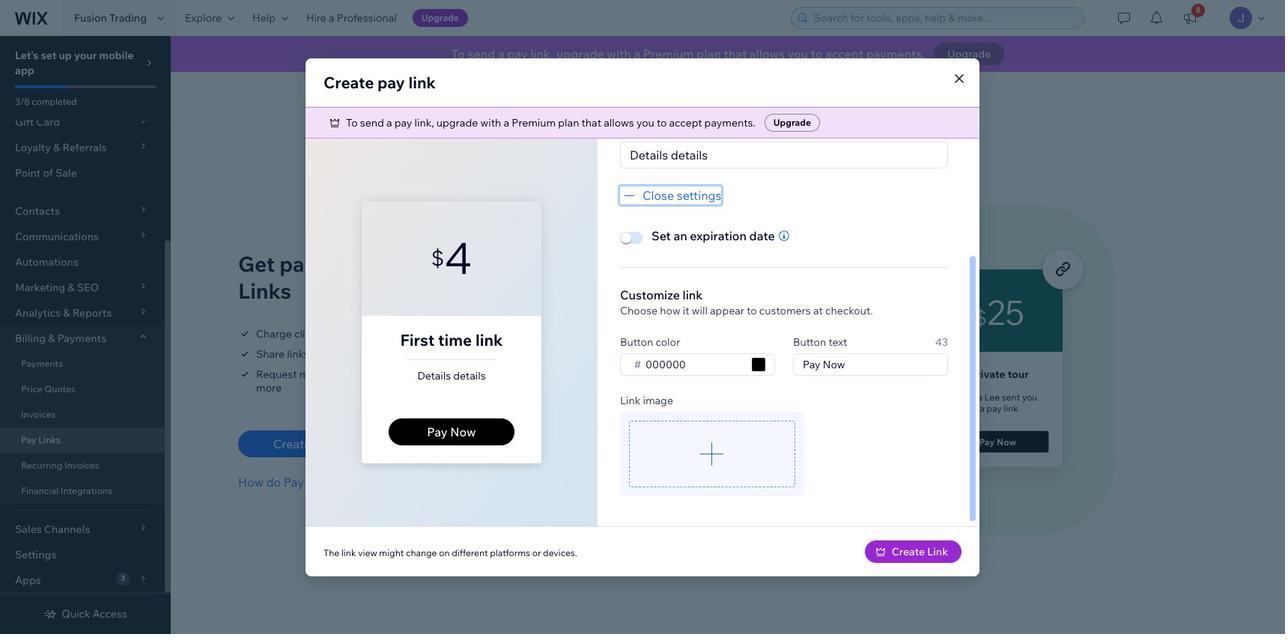 Task type: describe. For each thing, give the bounding box(es) containing it.
pay inside get paid instantly with pay links
[[470, 251, 506, 277]]

1 vertical spatial to send a pay link, upgrade with a premium plan that allows you to accept payments.
[[346, 116, 756, 129]]

fusion
[[74, 11, 107, 25]]

recurring invoices link
[[0, 453, 165, 479]]

more
[[256, 381, 282, 395]]

to inside customize link choose how it will appear to customers at checkout.
[[747, 304, 757, 317]]

8
[[1196, 5, 1201, 15]]

financial integrations
[[21, 485, 112, 497]]

appear
[[710, 304, 745, 317]]

platforms
[[490, 547, 530, 558]]

Add more details about the payment field
[[626, 142, 943, 167]]

4
[[444, 231, 472, 285]]

1 vertical spatial to
[[657, 116, 667, 129]]

2 vertical spatial create
[[892, 545, 925, 558]]

it
[[683, 304, 690, 317]]

access
[[93, 608, 127, 621]]

date
[[750, 228, 775, 243]]

create pay link
[[324, 72, 436, 92]]

billing & payments
[[15, 332, 106, 345]]

point
[[15, 166, 41, 180]]

view
[[358, 547, 377, 558]]

link inside customize link choose how it will appear to customers at checkout.
[[683, 287, 703, 302]]

1 horizontal spatial to
[[452, 46, 465, 61]]

quick access button
[[44, 608, 127, 621]]

want
[[478, 348, 502, 361]]

set an expiration date
[[652, 228, 775, 243]]

0 horizontal spatial invoices
[[21, 409, 56, 420]]

links
[[287, 348, 309, 361]]

upgrade for upgrade button to the right
[[948, 47, 991, 61]]

2 horizontal spatial with
[[607, 46, 631, 61]]

email
[[375, 348, 402, 361]]

settings link
[[0, 542, 165, 568]]

hire a professional link
[[297, 0, 406, 36]]

43
[[935, 335, 948, 349]]

how do pay links work?
[[238, 475, 373, 490]]

1 horizontal spatial plan
[[697, 46, 721, 61]]

quick access
[[62, 608, 127, 621]]

pay inside the 'pay links' link
[[21, 434, 36, 446]]

social,
[[326, 348, 357, 361]]

pay links link
[[0, 428, 165, 453]]

0 vertical spatial to
[[811, 46, 823, 61]]

1 horizontal spatial link,
[[531, 46, 554, 61]]

button for button color
[[620, 335, 653, 349]]

hire a professional
[[306, 11, 397, 25]]

close settings
[[643, 188, 722, 203]]

1 vertical spatial payments
[[21, 358, 63, 369]]

help
[[252, 11, 276, 25]]

1 horizontal spatial upgrade button
[[765, 113, 820, 131]]

price quotes link
[[0, 377, 165, 402]]

sidebar element
[[0, 0, 171, 635]]

multiple
[[368, 327, 408, 341]]

0 vertical spatial send
[[468, 46, 495, 61]]

fusion trading
[[74, 11, 147, 25]]

links inside "sidebar" 'element'
[[38, 434, 61, 446]]

pay inside how do pay links work? link
[[284, 475, 304, 490]]

billing & payments button
[[0, 326, 165, 351]]

#
[[635, 358, 641, 371]]

first
[[400, 330, 435, 349]]

1 horizontal spatial premium
[[643, 46, 694, 61]]

2 horizontal spatial upgrade button
[[934, 43, 1005, 65]]

first time link
[[400, 330, 503, 349]]

color
[[656, 335, 680, 349]]

point of sale
[[15, 166, 77, 180]]

1 vertical spatial with
[[481, 116, 501, 129]]

set
[[41, 49, 56, 62]]

1 vertical spatial link
[[314, 437, 338, 452]]

image
[[643, 394, 673, 407]]

0 horizontal spatial link,
[[415, 116, 434, 129]]

button for button text
[[793, 335, 826, 349]]

1 vertical spatial to
[[346, 116, 358, 129]]

1 horizontal spatial invoices
[[65, 460, 99, 471]]

0 vertical spatial to send a pay link, upgrade with a premium plan that allows you to accept payments.
[[452, 46, 925, 61]]

payments link
[[0, 351, 165, 377]]

Search for tools, apps, help & more... field
[[810, 7, 1079, 28]]

0 horizontal spatial plan
[[558, 116, 579, 129]]

button color
[[620, 335, 680, 349]]

how
[[660, 304, 681, 317]]

at
[[813, 304, 823, 317]]

get paid instantly with pay links
[[238, 251, 506, 304]]

link image
[[620, 394, 673, 407]]

instantly
[[328, 251, 417, 277]]

8 button
[[1174, 0, 1207, 36]]

different
[[452, 547, 488, 558]]

pay inside pay now button
[[427, 424, 448, 439]]

products,
[[375, 368, 422, 381]]

completed
[[32, 96, 77, 107]]

1 horizontal spatial create
[[324, 72, 374, 92]]

change
[[406, 547, 437, 558]]

1 vertical spatial upgrade
[[437, 116, 478, 129]]

recurring invoices
[[21, 460, 99, 471]]

let's
[[15, 49, 39, 62]]

financial integrations link
[[0, 479, 165, 504]]

3/8
[[15, 96, 30, 107]]

automations link
[[0, 249, 165, 275]]

pay now
[[427, 424, 476, 439]]

choose
[[620, 304, 658, 317]]

1 horizontal spatial that
[[724, 46, 747, 61]]

checkout.
[[825, 304, 873, 317]]

$
[[431, 245, 444, 271]]

recurring
[[21, 460, 63, 471]]

hire
[[306, 11, 327, 25]]

1 vertical spatial accept
[[669, 116, 702, 129]]

quick
[[62, 608, 90, 621]]

let's set up your mobile app
[[15, 49, 134, 77]]

quotes
[[44, 384, 76, 395]]

any
[[417, 348, 434, 361]]

explore
[[185, 11, 222, 25]]

settings
[[677, 188, 722, 203]]

1 horizontal spatial or
[[404, 348, 414, 361]]

via
[[359, 348, 373, 361]]

paid
[[280, 251, 324, 277]]

0 vertical spatial accept
[[826, 46, 864, 61]]

integrations
[[61, 485, 112, 497]]

2 vertical spatial pay
[[395, 116, 412, 129]]



Task type: locate. For each thing, give the bounding box(es) containing it.
0 horizontal spatial to
[[346, 116, 358, 129]]

1 horizontal spatial on
[[439, 547, 450, 558]]

0 vertical spatial payments.
[[866, 46, 925, 61]]

will
[[692, 304, 708, 317]]

1 horizontal spatial button
[[793, 335, 826, 349]]

0 horizontal spatial upgrade
[[421, 12, 459, 23]]

once
[[329, 327, 353, 341]]

2 horizontal spatial you
[[788, 46, 808, 61]]

1 horizontal spatial upgrade
[[774, 116, 811, 128]]

point of sale link
[[0, 160, 165, 186]]

1 vertical spatial your
[[351, 368, 373, 381]]

sale
[[55, 166, 77, 180]]

the
[[324, 547, 339, 558]]

details
[[418, 369, 451, 382]]

links down get
[[238, 278, 291, 304]]

app
[[15, 64, 34, 77]]

1 horizontal spatial create link button
[[865, 540, 962, 563]]

button up the # on the bottom left of page
[[620, 335, 653, 349]]

2 horizontal spatial links
[[307, 475, 336, 490]]

0 vertical spatial that
[[724, 46, 747, 61]]

with
[[607, 46, 631, 61], [481, 116, 501, 129], [421, 251, 465, 277]]

1 vertical spatial create link button
[[865, 540, 962, 563]]

might
[[379, 547, 404, 558]]

with inside get paid instantly with pay links
[[421, 251, 465, 277]]

links left work?
[[307, 475, 336, 490]]

create link
[[273, 437, 338, 452], [892, 545, 948, 558]]

upgrade button down search for tools, apps, help & more... field
[[934, 43, 1005, 65]]

links up recurring
[[38, 434, 61, 446]]

0 vertical spatial create link
[[273, 437, 338, 452]]

0 horizontal spatial send
[[360, 116, 384, 129]]

upgrade
[[556, 46, 604, 61], [437, 116, 478, 129]]

your inside let's set up your mobile app
[[74, 49, 97, 62]]

2 button from the left
[[793, 335, 826, 349]]

0 vertical spatial link,
[[531, 46, 554, 61]]

0 horizontal spatial payments.
[[705, 116, 756, 129]]

&
[[48, 332, 55, 345]]

services,
[[425, 368, 467, 381]]

0 vertical spatial upgrade
[[556, 46, 604, 61]]

price
[[21, 384, 42, 395]]

0 vertical spatial upgrade
[[421, 12, 459, 23]]

1 horizontal spatial create link
[[892, 545, 948, 558]]

0 vertical spatial create
[[324, 72, 374, 92]]

0 vertical spatial payments
[[57, 332, 106, 345]]

payments. down search for tools, apps, help & more... field
[[866, 46, 925, 61]]

pay right $
[[470, 251, 506, 277]]

1 vertical spatial create link
[[892, 545, 948, 558]]

up
[[59, 49, 72, 62]]

create
[[324, 72, 374, 92], [273, 437, 311, 452], [892, 545, 925, 558]]

0 horizontal spatial upgrade button
[[412, 9, 468, 27]]

professional
[[337, 11, 397, 25]]

2 horizontal spatial link
[[928, 545, 948, 558]]

1 vertical spatial links
[[38, 434, 61, 446]]

1 vertical spatial invoices
[[65, 460, 99, 471]]

0 horizontal spatial you
[[458, 348, 476, 361]]

links
[[238, 278, 291, 304], [38, 434, 61, 446], [307, 475, 336, 490]]

upgrade right professional
[[421, 12, 459, 23]]

1 button from the left
[[620, 335, 653, 349]]

1 vertical spatial create
[[273, 437, 311, 452]]

1 vertical spatial allows
[[604, 116, 634, 129]]

expiration
[[690, 228, 747, 243]]

automations
[[15, 255, 79, 269]]

1 vertical spatial pay
[[378, 72, 405, 92]]

you
[[788, 46, 808, 61], [637, 116, 655, 129], [458, 348, 476, 361]]

0 vertical spatial to
[[452, 46, 465, 61]]

1 vertical spatial or
[[404, 348, 414, 361]]

2 vertical spatial or
[[532, 547, 541, 558]]

pay right do
[[284, 475, 304, 490]]

details
[[453, 369, 486, 382]]

pay now button
[[389, 418, 515, 445]]

0 vertical spatial plan
[[697, 46, 721, 61]]

0 horizontal spatial with
[[421, 251, 465, 277]]

1 horizontal spatial link
[[620, 394, 641, 407]]

2 vertical spatial upgrade
[[774, 116, 811, 128]]

payments.
[[866, 46, 925, 61], [705, 116, 756, 129]]

upgrade for the leftmost upgrade button
[[421, 12, 459, 23]]

payments inside dropdown button
[[57, 332, 106, 345]]

upgrade up the add more details about the payment field
[[774, 116, 811, 128]]

0 horizontal spatial or
[[355, 327, 365, 341]]

1 horizontal spatial send
[[468, 46, 495, 61]]

0 horizontal spatial create
[[273, 437, 311, 452]]

for
[[335, 368, 349, 381]]

your right up on the left of page
[[74, 49, 97, 62]]

upgrade button right professional
[[412, 9, 468, 27]]

to
[[811, 46, 823, 61], [657, 116, 667, 129], [747, 304, 757, 317]]

2 vertical spatial to
[[747, 304, 757, 317]]

request
[[256, 368, 297, 381]]

1 horizontal spatial you
[[637, 116, 655, 129]]

link,
[[531, 46, 554, 61], [415, 116, 434, 129]]

premium
[[643, 46, 694, 61], [512, 116, 556, 129]]

1 vertical spatial plan
[[558, 116, 579, 129]]

1 vertical spatial upgrade button
[[934, 43, 1005, 65]]

payments. up the add more details about the payment field
[[705, 116, 756, 129]]

price quotes
[[21, 384, 76, 395]]

pay left now
[[427, 424, 448, 439]]

invoices up pay links
[[21, 409, 56, 420]]

0 horizontal spatial on
[[311, 348, 324, 361]]

payments up the "price quotes"
[[21, 358, 63, 369]]

link
[[620, 394, 641, 407], [314, 437, 338, 452], [928, 545, 948, 558]]

0 vertical spatial allows
[[750, 46, 785, 61]]

accept
[[826, 46, 864, 61], [669, 116, 702, 129]]

1 horizontal spatial with
[[481, 116, 501, 129]]

upgrade button up the add more details about the payment field
[[765, 113, 820, 131]]

0 horizontal spatial create link button
[[238, 431, 373, 458]]

your inside charge clients once or multiple times share links on social, via email or any way you want request money for your products, services, events and more
[[351, 368, 373, 381]]

do
[[266, 475, 281, 490]]

help button
[[243, 0, 297, 36]]

2 vertical spatial upgrade button
[[765, 113, 820, 131]]

get
[[238, 251, 275, 277]]

settings
[[15, 548, 57, 562]]

2 horizontal spatial upgrade
[[948, 47, 991, 61]]

send
[[468, 46, 495, 61], [360, 116, 384, 129]]

0 vertical spatial with
[[607, 46, 631, 61]]

pay
[[470, 251, 506, 277], [427, 424, 448, 439], [21, 434, 36, 446], [284, 475, 304, 490]]

0 horizontal spatial create link
[[273, 437, 338, 452]]

upgrade button
[[412, 9, 468, 27], [934, 43, 1005, 65], [765, 113, 820, 131]]

links inside get paid instantly with pay links
[[238, 278, 291, 304]]

0 vertical spatial premium
[[643, 46, 694, 61]]

and
[[504, 368, 523, 381]]

money
[[299, 368, 333, 381]]

button text
[[793, 335, 847, 349]]

on right "change"
[[439, 547, 450, 558]]

financial
[[21, 485, 59, 497]]

or left devices.
[[532, 547, 541, 558]]

1 horizontal spatial your
[[351, 368, 373, 381]]

2 vertical spatial links
[[307, 475, 336, 490]]

2 vertical spatial with
[[421, 251, 465, 277]]

3/8 completed
[[15, 96, 77, 107]]

trading
[[109, 11, 147, 25]]

close settings button
[[620, 186, 722, 204]]

1 vertical spatial upgrade
[[948, 47, 991, 61]]

how
[[238, 475, 264, 490]]

customers
[[759, 304, 811, 317]]

upgrade down search for tools, apps, help & more... field
[[948, 47, 991, 61]]

upgrade for the middle upgrade button
[[774, 116, 811, 128]]

pay up recurring
[[21, 434, 36, 446]]

link
[[409, 72, 436, 92], [683, 287, 703, 302], [476, 330, 503, 349], [342, 547, 356, 558]]

0 horizontal spatial allows
[[604, 116, 634, 129]]

1 vertical spatial on
[[439, 547, 450, 558]]

$ 4
[[431, 231, 472, 285]]

details details
[[418, 369, 486, 382]]

1 horizontal spatial payments.
[[866, 46, 925, 61]]

how do pay links work? link
[[238, 473, 373, 491]]

0 vertical spatial your
[[74, 49, 97, 62]]

1 vertical spatial premium
[[512, 116, 556, 129]]

0 horizontal spatial that
[[582, 116, 602, 129]]

on right 'links'
[[311, 348, 324, 361]]

0 vertical spatial link
[[620, 394, 641, 407]]

1 vertical spatial you
[[637, 116, 655, 129]]

you inside charge clients once or multiple times share links on social, via email or any way you want request money for your products, services, events and more
[[458, 348, 476, 361]]

your right for
[[351, 368, 373, 381]]

1 horizontal spatial links
[[238, 278, 291, 304]]

invoices down the 'pay links' link
[[65, 460, 99, 471]]

payments up payments link
[[57, 332, 106, 345]]

0 horizontal spatial to
[[657, 116, 667, 129]]

0 vertical spatial or
[[355, 327, 365, 341]]

pay links
[[21, 434, 61, 446]]

invoices link
[[0, 402, 165, 428]]

devices.
[[543, 547, 577, 558]]

0 vertical spatial upgrade button
[[412, 9, 468, 27]]

1 horizontal spatial upgrade
[[556, 46, 604, 61]]

charge
[[256, 327, 292, 341]]

0 vertical spatial pay
[[507, 46, 528, 61]]

events
[[469, 368, 502, 381]]

way
[[436, 348, 455, 361]]

2 horizontal spatial or
[[532, 547, 541, 558]]

or left any
[[404, 348, 414, 361]]

Button text field
[[799, 354, 943, 375]]

work?
[[338, 475, 373, 490]]

0 vertical spatial create link button
[[238, 431, 373, 458]]

to
[[452, 46, 465, 61], [346, 116, 358, 129]]

or right the once
[[355, 327, 365, 341]]

pay
[[507, 46, 528, 61], [378, 72, 405, 92], [395, 116, 412, 129]]

button left text in the bottom right of the page
[[793, 335, 826, 349]]

billing
[[15, 332, 46, 345]]

Button color field
[[641, 354, 748, 375]]

0 vertical spatial you
[[788, 46, 808, 61]]

0 horizontal spatial link
[[314, 437, 338, 452]]

invoices
[[21, 409, 56, 420], [65, 460, 99, 471]]

create link button
[[238, 431, 373, 458], [865, 540, 962, 563]]

on inside charge clients once or multiple times share links on social, via email or any way you want request money for your products, services, events and more
[[311, 348, 324, 361]]

set
[[652, 228, 671, 243]]

1 horizontal spatial allows
[[750, 46, 785, 61]]

2 vertical spatial link
[[928, 545, 948, 558]]

time
[[438, 330, 472, 349]]

of
[[43, 166, 53, 180]]



Task type: vqa. For each thing, say whether or not it's contained in the screenshot.
left the plan
yes



